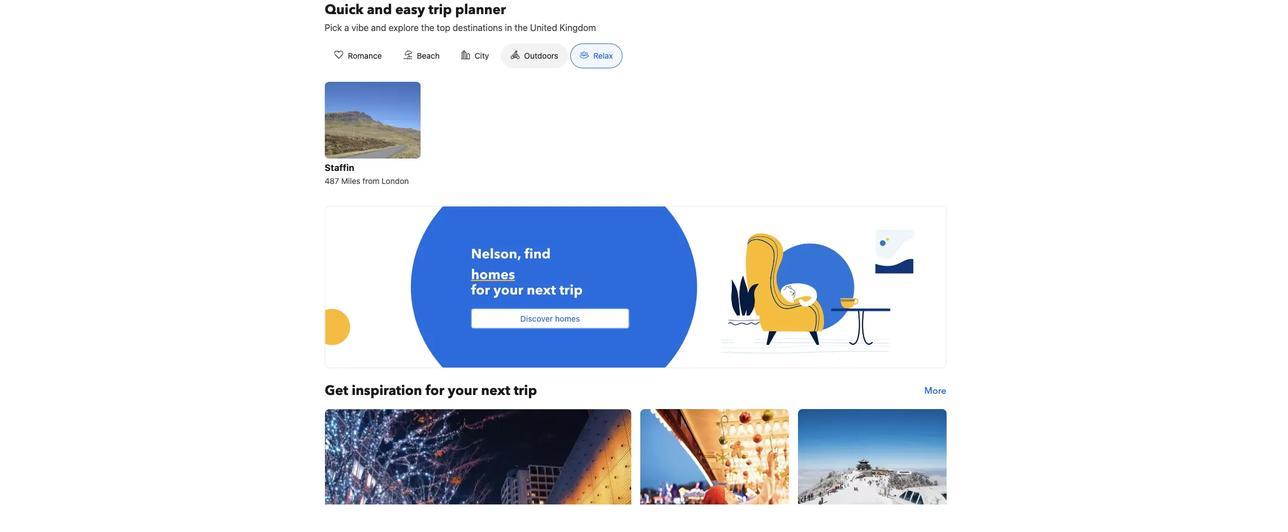 Task type: describe. For each thing, give the bounding box(es) containing it.
quick and easy trip planner pick a vibe and explore the top destinations in the united kingdom
[[325, 0, 596, 33]]

miles
[[341, 177, 360, 186]]

outdoors button
[[501, 44, 568, 68]]

easy
[[395, 0, 425, 19]]

discover
[[520, 314, 553, 324]]

quick
[[325, 0, 364, 19]]

6 magical christmas experiences in london image
[[640, 409, 789, 506]]

destinations
[[453, 22, 503, 33]]

1 horizontal spatial your
[[493, 282, 523, 300]]

pick
[[325, 22, 342, 33]]

487
[[325, 177, 339, 186]]

trip for next
[[559, 282, 583, 300]]

in
[[505, 22, 512, 33]]

nelson, find
[[471, 245, 551, 264]]

0 vertical spatial homes
[[471, 264, 515, 283]]

0 vertical spatial for
[[471, 282, 490, 300]]

united
[[530, 22, 557, 33]]

1 vertical spatial next
[[481, 382, 510, 401]]

staffin 487 miles from london
[[325, 163, 409, 186]]

inspiration
[[352, 382, 422, 401]]

planner
[[455, 0, 506, 19]]

city button
[[452, 44, 499, 68]]

trip for easy
[[428, 0, 452, 19]]

1 vertical spatial for
[[425, 382, 444, 401]]

beach button
[[394, 44, 449, 68]]

staffin
[[325, 163, 354, 173]]

from
[[363, 177, 379, 186]]

more
[[924, 385, 946, 398]]

2 vertical spatial trip
[[514, 382, 537, 401]]

more link
[[924, 382, 946, 400]]



Task type: vqa. For each thing, say whether or not it's contained in the screenshot.
Sat
no



Task type: locate. For each thing, give the bounding box(es) containing it.
nelson,
[[471, 245, 521, 264]]

your
[[493, 282, 523, 300], [448, 382, 478, 401]]

1 horizontal spatial the
[[515, 22, 528, 33]]

romance button
[[325, 44, 391, 68]]

tab list
[[316, 44, 632, 69]]

outdoors
[[524, 51, 558, 60]]

discover homes
[[520, 314, 580, 324]]

0 horizontal spatial next
[[481, 382, 510, 401]]

1 horizontal spatial next
[[527, 282, 556, 300]]

1 vertical spatial homes
[[555, 314, 580, 324]]

and
[[367, 0, 392, 19], [371, 22, 386, 33]]

0 horizontal spatial trip
[[428, 0, 452, 19]]

1 vertical spatial trip
[[559, 282, 583, 300]]

tab list containing romance
[[316, 44, 632, 69]]

0 horizontal spatial homes
[[471, 264, 515, 283]]

for right inspiration
[[425, 382, 444, 401]]

the
[[421, 22, 434, 33], [515, 22, 528, 33]]

find
[[524, 245, 551, 264]]

kingdom
[[560, 22, 596, 33]]

0 horizontal spatial your
[[448, 382, 478, 401]]

1 the from the left
[[421, 22, 434, 33]]

relax
[[593, 51, 613, 60]]

homes right discover on the left of the page
[[555, 314, 580, 324]]

1 vertical spatial your
[[448, 382, 478, 401]]

top 5 places for winter sports in south korea image
[[798, 409, 946, 506]]

homes
[[471, 264, 515, 283], [555, 314, 580, 324]]

0 vertical spatial trip
[[428, 0, 452, 19]]

beach
[[417, 51, 440, 60]]

romance
[[348, 51, 382, 60]]

get inspiration for your next trip
[[325, 382, 537, 401]]

a
[[344, 22, 349, 33]]

0 vertical spatial next
[[527, 282, 556, 300]]

2 horizontal spatial trip
[[559, 282, 583, 300]]

city
[[475, 51, 489, 60]]

next
[[527, 282, 556, 300], [481, 382, 510, 401]]

trip
[[428, 0, 452, 19], [559, 282, 583, 300], [514, 382, 537, 401]]

vibe
[[352, 22, 369, 33]]

for your next trip
[[471, 282, 583, 300]]

0 vertical spatial your
[[493, 282, 523, 300]]

1 horizontal spatial trip
[[514, 382, 537, 401]]

0 horizontal spatial for
[[425, 382, 444, 401]]

for
[[471, 282, 490, 300], [425, 382, 444, 401]]

1 horizontal spatial for
[[471, 282, 490, 300]]

get
[[325, 382, 348, 401]]

1 vertical spatial and
[[371, 22, 386, 33]]

0 horizontal spatial the
[[421, 22, 434, 33]]

and up vibe
[[367, 0, 392, 19]]

for down nelson,
[[471, 282, 490, 300]]

explore
[[389, 22, 419, 33]]

the left top
[[421, 22, 434, 33]]

2 the from the left
[[515, 22, 528, 33]]

0 vertical spatial and
[[367, 0, 392, 19]]

london
[[382, 177, 409, 186]]

and right vibe
[[371, 22, 386, 33]]

homes down nelson,
[[471, 264, 515, 283]]

top
[[437, 22, 450, 33]]

1 horizontal spatial homes
[[555, 314, 580, 324]]

relax button
[[570, 44, 623, 68]]

the right in
[[515, 22, 528, 33]]

trip inside quick and easy trip planner pick a vibe and explore the top destinations in the united kingdom
[[428, 0, 452, 19]]



